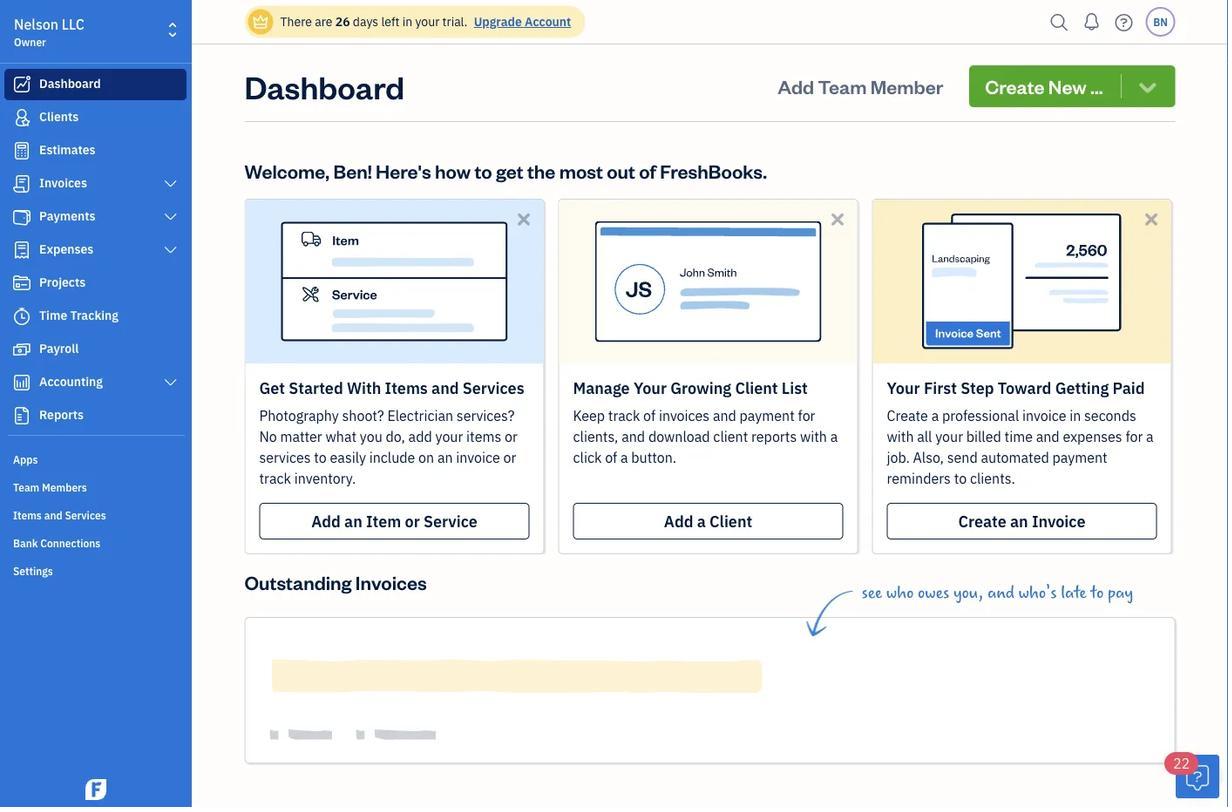 Task type: vqa. For each thing, say whether or not it's contained in the screenshot.
owes
yes



Task type: describe. For each thing, give the bounding box(es) containing it.
add for add team member
[[778, 74, 814, 98]]

nelson llc owner
[[14, 15, 84, 49]]

add team member button
[[762, 65, 959, 107]]

here's
[[376, 158, 431, 183]]

time tracking link
[[4, 301, 187, 332]]

your left trial.
[[415, 14, 440, 30]]

to inside your first step toward getting paid create a professional invoice in seconds with all your billed time and expenses for a job. also, send automated payment reminders to clients.
[[954, 469, 967, 488]]

to left get
[[474, 158, 492, 183]]

for inside your first step toward getting paid create a professional invoice in seconds with all your billed time and expenses for a job. also, send automated payment reminders to clients.
[[1126, 428, 1143, 446]]

days
[[353, 14, 378, 30]]

button.
[[631, 448, 676, 467]]

who
[[886, 583, 914, 602]]

create new … button
[[969, 65, 1175, 107]]

estimates link
[[4, 135, 187, 166]]

create for create an invoice
[[958, 511, 1006, 531]]

and up button.
[[622, 428, 645, 446]]

2 vertical spatial of
[[605, 448, 617, 467]]

items inside get started with items and services photography shoot? electrician services? no matter what you do, add your items or services to easily include on an invoice or track inventory.
[[385, 377, 428, 398]]

getting
[[1055, 377, 1109, 398]]

freshbooks.
[[660, 158, 767, 183]]

there
[[280, 14, 312, 30]]

client
[[713, 428, 748, 446]]

add team member
[[778, 74, 943, 98]]

and right "you,"
[[987, 583, 1015, 602]]

late
[[1061, 583, 1087, 602]]

account
[[525, 14, 571, 30]]

ben!
[[333, 158, 372, 183]]

create an invoice link
[[887, 503, 1157, 540]]

bank
[[13, 536, 38, 550]]

get started with items and services photography shoot? electrician services? no matter what you do, add your items or services to easily include on an invoice or track inventory.
[[259, 377, 524, 488]]

step
[[961, 377, 994, 398]]

and inside main element
[[44, 508, 62, 522]]

do,
[[386, 428, 405, 446]]

team members link
[[4, 473, 187, 499]]

0 horizontal spatial in
[[402, 14, 412, 30]]

list
[[782, 377, 808, 398]]

inventory.
[[294, 469, 356, 488]]

payments link
[[4, 201, 187, 233]]

to inside get started with items and services photography shoot? electrician services? no matter what you do, add your items or services to easily include on an invoice or track inventory.
[[314, 448, 327, 467]]

an for your first step toward getting paid
[[1010, 511, 1028, 531]]

services inside get started with items and services photography shoot? electrician services? no matter what you do, add your items or services to easily include on an invoice or track inventory.
[[463, 377, 524, 398]]

easily
[[330, 448, 366, 467]]

you,
[[953, 583, 983, 602]]

search image
[[1045, 9, 1073, 35]]

dismiss image for your first step toward getting paid
[[1141, 209, 1161, 229]]

estimates
[[39, 142, 95, 158]]

1 horizontal spatial dashboard
[[244, 65, 404, 107]]

clients link
[[4, 102, 187, 133]]

welcome,
[[244, 158, 330, 183]]

1 vertical spatial of
[[643, 407, 656, 425]]

add for add a client
[[664, 511, 693, 531]]

item
[[366, 511, 401, 531]]

job.
[[887, 448, 910, 467]]

projects link
[[4, 268, 187, 299]]

to left pay
[[1091, 583, 1104, 602]]

track inside manage your growing client list keep track of invoices and payment for clients, and download client reports with a click of a button.
[[608, 407, 640, 425]]

paid
[[1113, 377, 1145, 398]]

notifications image
[[1078, 4, 1106, 39]]

team members
[[13, 480, 87, 494]]

create inside your first step toward getting paid create a professional invoice in seconds with all your billed time and expenses for a job. also, send automated payment reminders to clients.
[[887, 407, 928, 425]]

dashboard image
[[11, 76, 32, 93]]

chevrondown image
[[1136, 74, 1160, 98]]

photography
[[259, 407, 339, 425]]

estimate image
[[11, 142, 32, 160]]

new
[[1048, 74, 1087, 98]]

in inside your first step toward getting paid create a professional invoice in seconds with all your billed time and expenses for a job. also, send automated payment reminders to clients.
[[1070, 407, 1081, 425]]

get
[[496, 158, 523, 183]]

create for create new …
[[985, 74, 1045, 98]]

out
[[607, 158, 635, 183]]

accounting
[[39, 373, 103, 390]]

include
[[369, 448, 415, 467]]

are
[[315, 14, 332, 30]]

team inside 'link'
[[13, 480, 39, 494]]

resource center badge image
[[1176, 755, 1219, 798]]

with inside manage your growing client list keep track of invoices and payment for clients, and download client reports with a click of a button.
[[800, 428, 827, 446]]

1 horizontal spatial invoices
[[355, 570, 427, 594]]

started
[[289, 377, 343, 398]]

llc
[[62, 15, 84, 34]]

payment inside manage your growing client list keep track of invoices and payment for clients, and download client reports with a click of a button.
[[740, 407, 795, 425]]

get
[[259, 377, 285, 398]]

reminders
[[887, 469, 951, 488]]

add an item or service link
[[259, 503, 529, 540]]

toward
[[998, 377, 1052, 398]]

bn
[[1153, 15, 1168, 29]]

also,
[[913, 448, 944, 467]]

services inside main element
[[65, 508, 106, 522]]

payroll
[[39, 340, 79, 356]]

bank connections link
[[4, 529, 187, 555]]

no
[[259, 428, 277, 446]]

dashboard inside main element
[[39, 75, 101, 92]]

most
[[559, 158, 603, 183]]

apps
[[13, 452, 38, 466]]

invoices inside main element
[[39, 175, 87, 191]]

outstanding
[[244, 570, 352, 594]]

projects
[[39, 274, 86, 290]]

for inside manage your growing client list keep track of invoices and payment for clients, and download client reports with a click of a button.
[[798, 407, 815, 425]]

reports
[[39, 407, 84, 423]]

download
[[648, 428, 710, 446]]

expenses
[[39, 241, 93, 257]]

project image
[[11, 275, 32, 292]]

chevron large down image
[[163, 177, 179, 191]]

go to help image
[[1110, 9, 1138, 35]]

chevron large down image for accounting
[[163, 376, 179, 390]]

outstanding invoices
[[244, 570, 427, 594]]

service
[[424, 511, 478, 531]]

welcome, ben! here's how to get the most out of freshbooks.
[[244, 158, 767, 183]]

26
[[335, 14, 350, 30]]

professional
[[942, 407, 1019, 425]]

connections
[[40, 536, 101, 550]]



Task type: locate. For each thing, give the bounding box(es) containing it.
services up bank connections link
[[65, 508, 106, 522]]

click
[[573, 448, 602, 467]]

an inside get started with items and services photography shoot? electrician services? no matter what you do, add your items or services to easily include on an invoice or track inventory.
[[437, 448, 453, 467]]

and
[[432, 377, 459, 398], [713, 407, 736, 425], [622, 428, 645, 446], [1036, 428, 1060, 446], [44, 508, 62, 522], [987, 583, 1015, 602]]

growing
[[671, 377, 731, 398]]

of right out
[[639, 158, 656, 183]]

items
[[466, 428, 501, 446]]

add for add an item or service
[[311, 511, 341, 531]]

client down client
[[710, 511, 752, 531]]

items up bank on the bottom of the page
[[13, 508, 42, 522]]

2 chevron large down image from the top
[[163, 243, 179, 257]]

owner
[[14, 35, 46, 49]]

create inside dropdown button
[[985, 74, 1045, 98]]

create down clients.
[[958, 511, 1006, 531]]

chevron large down image for expenses
[[163, 243, 179, 257]]

and inside get started with items and services photography shoot? electrician services? no matter what you do, add your items or services to easily include on an invoice or track inventory.
[[432, 377, 459, 398]]

track down "services"
[[259, 469, 291, 488]]

team
[[818, 74, 867, 98], [13, 480, 39, 494]]

create an invoice
[[958, 511, 1086, 531]]

add a client link
[[573, 503, 843, 540]]

1 horizontal spatial payment
[[1052, 448, 1108, 467]]

and down "team members"
[[44, 508, 62, 522]]

to down send
[[954, 469, 967, 488]]

22
[[1173, 754, 1190, 773]]

expenses link
[[4, 234, 187, 266]]

crown image
[[251, 13, 270, 31]]

your inside your first step toward getting paid create a professional invoice in seconds with all your billed time and expenses for a job. also, send automated payment reminders to clients.
[[935, 428, 963, 446]]

with right reports at the right of page
[[800, 428, 827, 446]]

payment image
[[11, 208, 32, 226]]

owes
[[918, 583, 949, 602]]

invoice up 'time'
[[1022, 407, 1066, 425]]

0 vertical spatial invoice
[[1022, 407, 1066, 425]]

invoices down add an item or service link on the left bottom
[[355, 570, 427, 594]]

1 vertical spatial services
[[65, 508, 106, 522]]

keep
[[573, 407, 605, 425]]

invoices
[[659, 407, 710, 425]]

dismiss image
[[514, 209, 534, 229], [1141, 209, 1161, 229]]

1 horizontal spatial in
[[1070, 407, 1081, 425]]

payment up reports at the right of page
[[740, 407, 795, 425]]

…
[[1090, 74, 1103, 98]]

and up client
[[713, 407, 736, 425]]

invoice inside get started with items and services photography shoot? electrician services? no matter what you do, add your items or services to easily include on an invoice or track inventory.
[[456, 448, 500, 467]]

expense image
[[11, 241, 32, 259]]

22 button
[[1164, 752, 1219, 798]]

1 vertical spatial create
[[887, 407, 928, 425]]

chevron large down image for payments
[[163, 210, 179, 224]]

all
[[917, 428, 932, 446]]

invoice down items
[[456, 448, 500, 467]]

apps link
[[4, 445, 187, 472]]

see who owes you, and who's late to pay
[[862, 583, 1133, 602]]

items and services
[[13, 508, 106, 522]]

0 vertical spatial client
[[735, 377, 778, 398]]

1 horizontal spatial invoice
[[1022, 407, 1066, 425]]

1 vertical spatial team
[[13, 480, 39, 494]]

1 vertical spatial client
[[710, 511, 752, 531]]

services
[[463, 377, 524, 398], [65, 508, 106, 522]]

and inside your first step toward getting paid create a professional invoice in seconds with all your billed time and expenses for a job. also, send automated payment reminders to clients.
[[1036, 428, 1060, 446]]

invoice image
[[11, 175, 32, 193]]

dismiss image for get started with items and services
[[514, 209, 534, 229]]

dashboard up the clients
[[39, 75, 101, 92]]

your
[[415, 14, 440, 30], [435, 428, 463, 446], [935, 428, 963, 446]]

chevron large down image
[[163, 210, 179, 224], [163, 243, 179, 257], [163, 376, 179, 390]]

an left item
[[344, 511, 362, 531]]

1 with from the left
[[800, 428, 827, 446]]

of right click
[[605, 448, 617, 467]]

send
[[947, 448, 978, 467]]

to up inventory.
[[314, 448, 327, 467]]

your inside manage your growing client list keep track of invoices and payment for clients, and download client reports with a click of a button.
[[634, 377, 667, 398]]

dismiss image
[[828, 209, 848, 229]]

3 chevron large down image from the top
[[163, 376, 179, 390]]

0 vertical spatial services
[[463, 377, 524, 398]]

0 horizontal spatial payment
[[740, 407, 795, 425]]

your first step toward getting paid create a professional invoice in seconds with all your billed time and expenses for a job. also, send automated payment reminders to clients.
[[887, 377, 1154, 488]]

1 vertical spatial invoices
[[355, 570, 427, 594]]

billed
[[966, 428, 1001, 446]]

1 chevron large down image from the top
[[163, 210, 179, 224]]

0 horizontal spatial track
[[259, 469, 291, 488]]

report image
[[11, 407, 32, 424]]

2 vertical spatial create
[[958, 511, 1006, 531]]

what
[[326, 428, 357, 446]]

services up services?
[[463, 377, 524, 398]]

your left first
[[887, 377, 920, 398]]

1 horizontal spatial add
[[664, 511, 693, 531]]

to
[[474, 158, 492, 183], [314, 448, 327, 467], [954, 469, 967, 488], [1091, 583, 1104, 602]]

2 vertical spatial or
[[405, 511, 420, 531]]

0 vertical spatial track
[[608, 407, 640, 425]]

your right add
[[435, 428, 463, 446]]

1 vertical spatial for
[[1126, 428, 1143, 446]]

chevron large down image inside expenses link
[[163, 243, 179, 257]]

0 vertical spatial team
[[818, 74, 867, 98]]

0 horizontal spatial add
[[311, 511, 341, 531]]

or right item
[[405, 511, 420, 531]]

create new …
[[985, 74, 1103, 98]]

dashboard down are
[[244, 65, 404, 107]]

member
[[871, 74, 943, 98]]

items inside main element
[[13, 508, 42, 522]]

or down services?
[[503, 448, 516, 467]]

1 horizontal spatial an
[[437, 448, 453, 467]]

time tracking
[[39, 307, 119, 323]]

items up electrician
[[385, 377, 428, 398]]

1 vertical spatial or
[[503, 448, 516, 467]]

0 vertical spatial payment
[[740, 407, 795, 425]]

nelson
[[14, 15, 58, 34]]

members
[[42, 480, 87, 494]]

2 your from the left
[[887, 377, 920, 398]]

or
[[505, 428, 518, 446], [503, 448, 516, 467], [405, 511, 420, 531]]

with up 'job.'
[[887, 428, 914, 446]]

add
[[778, 74, 814, 98], [311, 511, 341, 531], [664, 511, 693, 531]]

upgrade account link
[[470, 14, 571, 30]]

0 horizontal spatial dashboard
[[39, 75, 101, 92]]

in up expenses at the bottom right
[[1070, 407, 1081, 425]]

an left invoice
[[1010, 511, 1028, 531]]

0 horizontal spatial team
[[13, 480, 39, 494]]

and right 'time'
[[1036, 428, 1060, 446]]

track
[[608, 407, 640, 425], [259, 469, 291, 488]]

1 horizontal spatial for
[[1126, 428, 1143, 446]]

add an item or service
[[311, 511, 478, 531]]

2 vertical spatial chevron large down image
[[163, 376, 179, 390]]

team left member
[[818, 74, 867, 98]]

client image
[[11, 109, 32, 126]]

manage
[[573, 377, 630, 398]]

team down apps
[[13, 480, 39, 494]]

0 vertical spatial items
[[385, 377, 428, 398]]

0 horizontal spatial invoices
[[39, 175, 87, 191]]

0 vertical spatial in
[[402, 14, 412, 30]]

1 vertical spatial chevron large down image
[[163, 243, 179, 257]]

dashboard link
[[4, 69, 187, 100]]

you
[[360, 428, 382, 446]]

how
[[435, 158, 471, 183]]

money image
[[11, 341, 32, 358]]

reports
[[751, 428, 797, 446]]

2 dismiss image from the left
[[1141, 209, 1161, 229]]

1 your from the left
[[634, 377, 667, 398]]

settings
[[13, 564, 53, 578]]

with inside your first step toward getting paid create a professional invoice in seconds with all your billed time and expenses for a job. also, send automated payment reminders to clients.
[[887, 428, 914, 446]]

0 horizontal spatial items
[[13, 508, 42, 522]]

of
[[639, 158, 656, 183], [643, 407, 656, 425], [605, 448, 617, 467]]

clients,
[[573, 428, 618, 446]]

add
[[408, 428, 432, 446]]

in right "left"
[[402, 14, 412, 30]]

track inside get started with items and services photography shoot? electrician services? no matter what you do, add your items or services to easily include on an invoice or track inventory.
[[259, 469, 291, 488]]

main element
[[0, 0, 235, 807]]

invoice
[[1032, 511, 1086, 531]]

chart image
[[11, 374, 32, 391]]

add a client
[[664, 511, 752, 531]]

0 horizontal spatial for
[[798, 407, 815, 425]]

time
[[1005, 428, 1033, 446]]

1 vertical spatial in
[[1070, 407, 1081, 425]]

1 horizontal spatial items
[[385, 377, 428, 398]]

payment down expenses at the bottom right
[[1052, 448, 1108, 467]]

an for get started with items and services
[[344, 511, 362, 531]]

items and services link
[[4, 501, 187, 527]]

1 vertical spatial payment
[[1052, 448, 1108, 467]]

left
[[381, 14, 400, 30]]

1 vertical spatial invoice
[[456, 448, 500, 467]]

for down seconds
[[1126, 428, 1143, 446]]

your right all
[[935, 428, 963, 446]]

chevron large down image inside payments link
[[163, 210, 179, 224]]

clients
[[39, 109, 79, 125]]

with
[[347, 377, 381, 398]]

0 horizontal spatial your
[[634, 377, 667, 398]]

1 horizontal spatial with
[[887, 428, 914, 446]]

0 vertical spatial invoices
[[39, 175, 87, 191]]

your up "invoices"
[[634, 377, 667, 398]]

0 vertical spatial create
[[985, 74, 1045, 98]]

2 horizontal spatial add
[[778, 74, 814, 98]]

payment inside your first step toward getting paid create a professional invoice in seconds with all your billed time and expenses for a job. also, send automated payment reminders to clients.
[[1052, 448, 1108, 467]]

or right items
[[505, 428, 518, 446]]

your
[[634, 377, 667, 398], [887, 377, 920, 398]]

of left "invoices"
[[643, 407, 656, 425]]

0 vertical spatial or
[[505, 428, 518, 446]]

manage your growing client list keep track of invoices and payment for clients, and download client reports with a click of a button.
[[573, 377, 838, 467]]

1 horizontal spatial track
[[608, 407, 640, 425]]

seconds
[[1084, 407, 1136, 425]]

0 horizontal spatial an
[[344, 511, 362, 531]]

timer image
[[11, 308, 32, 325]]

and up electrician
[[432, 377, 459, 398]]

1 horizontal spatial dismiss image
[[1141, 209, 1161, 229]]

create left new
[[985, 74, 1045, 98]]

client inside manage your growing client list keep track of invoices and payment for clients, and download client reports with a click of a button.
[[735, 377, 778, 398]]

add inside button
[[778, 74, 814, 98]]

1 dismiss image from the left
[[514, 209, 534, 229]]

bn button
[[1146, 7, 1175, 37]]

0 horizontal spatial with
[[800, 428, 827, 446]]

for down the list
[[798, 407, 815, 425]]

0 vertical spatial of
[[639, 158, 656, 183]]

client left the list
[[735, 377, 778, 398]]

1 vertical spatial track
[[259, 469, 291, 488]]

0 horizontal spatial invoice
[[456, 448, 500, 467]]

invoices up payments
[[39, 175, 87, 191]]

expenses
[[1063, 428, 1122, 446]]

1 horizontal spatial services
[[463, 377, 524, 398]]

0 horizontal spatial dismiss image
[[514, 209, 534, 229]]

an right 'on'
[[437, 448, 453, 467]]

payments
[[39, 208, 95, 224]]

create up all
[[887, 407, 928, 425]]

services?
[[457, 407, 515, 425]]

team inside button
[[818, 74, 867, 98]]

freshbooks image
[[82, 779, 110, 800]]

0 horizontal spatial services
[[65, 508, 106, 522]]

an
[[437, 448, 453, 467], [344, 511, 362, 531], [1010, 511, 1028, 531]]

2 horizontal spatial an
[[1010, 511, 1028, 531]]

1 vertical spatial items
[[13, 508, 42, 522]]

who's
[[1019, 583, 1057, 602]]

electrician
[[387, 407, 453, 425]]

0 vertical spatial for
[[798, 407, 815, 425]]

your inside your first step toward getting paid create a professional invoice in seconds with all your billed time and expenses for a job. also, send automated payment reminders to clients.
[[887, 377, 920, 398]]

create
[[985, 74, 1045, 98], [887, 407, 928, 425], [958, 511, 1006, 531]]

track right keep
[[608, 407, 640, 425]]

1 horizontal spatial team
[[818, 74, 867, 98]]

1 horizontal spatial your
[[887, 377, 920, 398]]

time
[[39, 307, 67, 323]]

0 vertical spatial chevron large down image
[[163, 210, 179, 224]]

your inside get started with items and services photography shoot? electrician services? no matter what you do, add your items or services to easily include on an invoice or track inventory.
[[435, 428, 463, 446]]

2 with from the left
[[887, 428, 914, 446]]

invoice inside your first step toward getting paid create a professional invoice in seconds with all your billed time and expenses for a job. also, send automated payment reminders to clients.
[[1022, 407, 1066, 425]]

reports link
[[4, 400, 187, 431]]

invoice
[[1022, 407, 1066, 425], [456, 448, 500, 467]]



